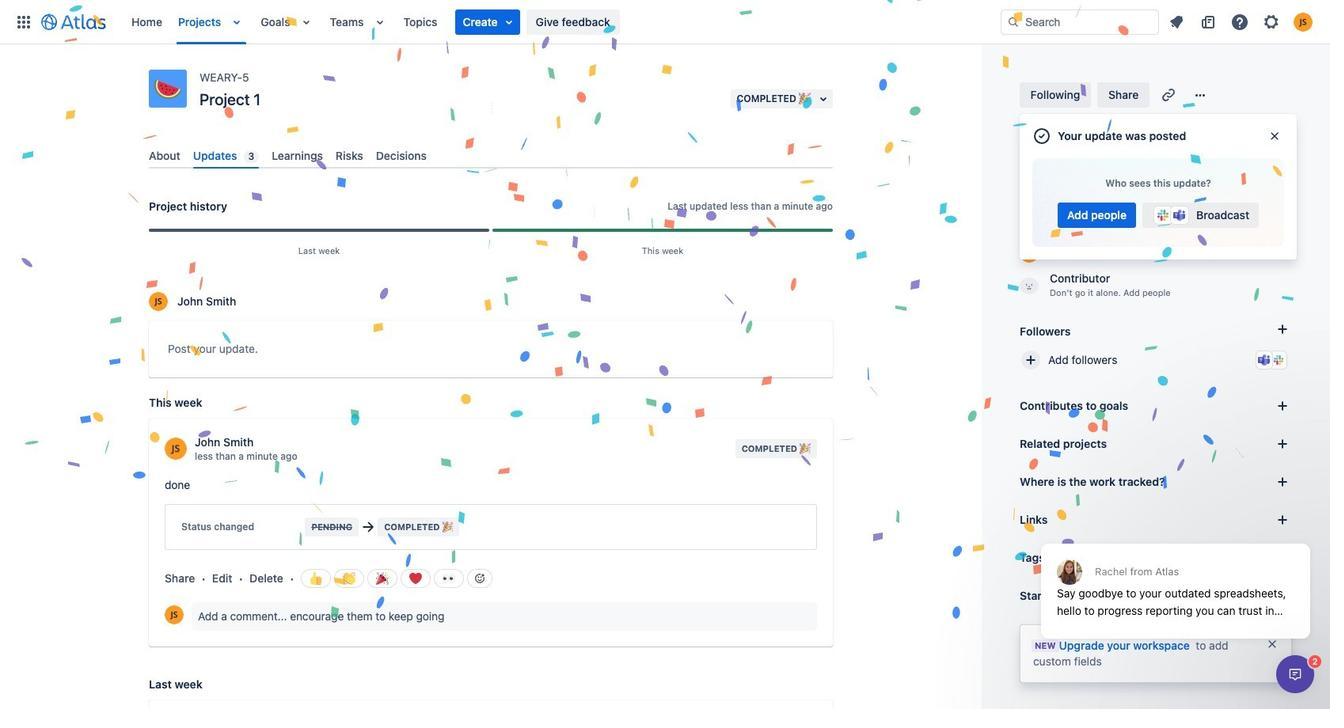 Task type: describe. For each thing, give the bounding box(es) containing it.
0 horizontal spatial list
[[124, 0, 1001, 44]]

add work tracking links image
[[1274, 473, 1293, 492]]

close dialog image
[[1269, 130, 1282, 143]]

Main content area, start typing to enter text. text field
[[168, 340, 814, 365]]

notifications image
[[1168, 12, 1187, 31]]

close banner image
[[1267, 638, 1279, 651]]

search image
[[1008, 15, 1020, 28]]

help image
[[1231, 12, 1250, 31]]

switch to... image
[[14, 12, 33, 31]]

account image
[[1294, 12, 1313, 31]]



Task type: vqa. For each thing, say whether or not it's contained in the screenshot.
Last
no



Task type: locate. For each thing, give the bounding box(es) containing it.
None search field
[[1001, 9, 1160, 34]]

Search field
[[1001, 9, 1160, 34]]

msteams logo showing  channels are connected to this project image
[[1259, 354, 1271, 367]]

slack logo showing nan channels are connected to this project image
[[1273, 354, 1286, 367]]

:tada: image
[[376, 573, 389, 586]]

changed to image
[[359, 518, 378, 537]]

0 vertical spatial dialog
[[1034, 505, 1319, 651]]

1 horizontal spatial list
[[1163, 9, 1321, 34]]

list
[[124, 0, 1001, 44], [1163, 9, 1321, 34]]

add goals image
[[1274, 397, 1293, 416]]

top element
[[10, 0, 1001, 44]]

add related project image
[[1274, 435, 1293, 454]]

add a follower image
[[1274, 320, 1293, 339]]

your update was posted image
[[1033, 127, 1052, 146]]

:clap: image
[[343, 573, 355, 586]]

:clap: image
[[343, 573, 355, 586]]

list item inside 'top' "element"
[[455, 9, 520, 34]]

settings image
[[1263, 12, 1282, 31]]

banner
[[0, 0, 1331, 44]]

add reaction image
[[473, 573, 486, 585]]

:tada: image
[[376, 573, 389, 586]]

tab list
[[143, 143, 840, 169]]

:thumbsup: image
[[309, 573, 322, 586], [309, 573, 322, 586]]

:eyes: image
[[442, 573, 455, 586], [442, 573, 455, 586]]

list item
[[455, 9, 520, 34]]

:heart: image
[[409, 573, 422, 586], [409, 573, 422, 586]]

add follower image
[[1022, 351, 1041, 370]]

dialog
[[1034, 505, 1319, 651], [1277, 656, 1315, 694]]

1 vertical spatial dialog
[[1277, 656, 1315, 694]]



